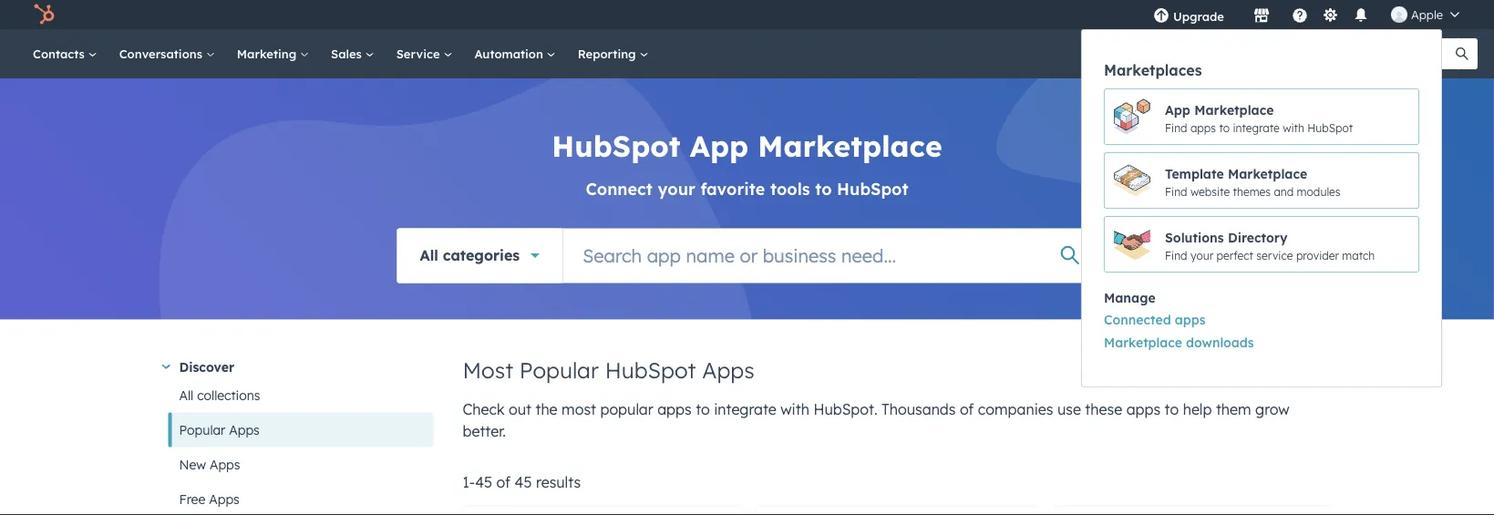 Task type: vqa. For each thing, say whether or not it's contained in the screenshot.
Build
yes



Task type: describe. For each thing, give the bounding box(es) containing it.
apps for free apps
[[209, 491, 240, 507]]

better.
[[463, 422, 506, 440]]

build
[[1264, 109, 1290, 123]]

apps inside app marketplace find apps to integrate with hubspot
[[1190, 121, 1216, 134]]

to right the tools
[[815, 179, 832, 199]]

build apps
[[1264, 109, 1319, 123]]

1-45 of 45 results
[[463, 473, 581, 491]]

marketplace inside manage connected apps marketplace downloads
[[1104, 334, 1182, 350]]

marketplaces image
[[1253, 8, 1270, 25]]

and
[[1274, 184, 1294, 198]]

all collections link
[[168, 378, 433, 412]]

manage group
[[1082, 309, 1441, 354]]

upgrade image
[[1153, 8, 1169, 25]]

hubspot image
[[33, 4, 55, 26]]

apps right build
[[1293, 109, 1319, 123]]

manage for manage apps
[[1159, 109, 1201, 123]]

connect
[[586, 179, 653, 199]]

app marketplace find apps to integrate with hubspot
[[1165, 102, 1353, 134]]

service
[[396, 46, 443, 61]]

settings image
[[1322, 8, 1339, 24]]

hubspot app marketplace
[[552, 128, 942, 164]]

find for app marketplace
[[1165, 121, 1187, 134]]

categories
[[443, 246, 520, 264]]

2 marketplaces menu from the top
[[1081, 29, 1442, 387]]

hubspot up popular
[[605, 356, 696, 383]]

template
[[1165, 166, 1224, 182]]

solutions directory find your perfect service provider match
[[1165, 230, 1375, 262]]

search button
[[1447, 38, 1478, 69]]

apps for popular apps
[[229, 422, 260, 438]]

apps for new apps
[[210, 456, 240, 472]]

marketing
[[237, 46, 300, 61]]

new apps link
[[168, 447, 433, 482]]

app marketplace image
[[1114, 98, 1150, 135]]

match
[[1342, 248, 1375, 262]]

solutions directory image
[[1114, 226, 1150, 263]]

these
[[1085, 400, 1122, 418]]

with inside 'check out the most popular apps to integrate with hubspot. thousands of companies use these apps to help them grow better.'
[[781, 400, 809, 418]]

settings link
[[1319, 5, 1342, 24]]

marketplaces menu item
[[1081, 0, 1442, 387]]

marketplaces
[[1104, 61, 1202, 79]]

the
[[535, 400, 558, 418]]

apps left build
[[1204, 109, 1230, 123]]

reporting
[[578, 46, 639, 61]]

app inside app marketplace find apps to integrate with hubspot
[[1165, 102, 1190, 118]]

out
[[509, 400, 531, 418]]

manage connected apps marketplace downloads
[[1104, 290, 1254, 350]]

popular
[[600, 400, 653, 418]]

popular apps link
[[168, 412, 433, 447]]

free
[[179, 491, 205, 507]]

modules
[[1297, 184, 1340, 198]]

connect your favorite tools to hubspot
[[586, 179, 908, 199]]

them
[[1216, 400, 1251, 418]]

solutions
[[1165, 230, 1224, 245]]

apps right these
[[1126, 400, 1161, 418]]

hubspot app marketplace link
[[552, 128, 942, 164]]

downloads
[[1186, 334, 1254, 350]]

Search app name or business need... search field
[[564, 228, 1097, 283]]

service
[[1256, 248, 1293, 262]]

build apps link
[[1252, 104, 1330, 128]]

automation
[[474, 46, 547, 61]]

search image
[[1456, 47, 1468, 60]]

hubspot up connect
[[552, 128, 680, 164]]

contacts
[[33, 46, 88, 61]]

grow
[[1255, 400, 1289, 418]]

most
[[562, 400, 596, 418]]

automation link
[[463, 29, 567, 78]]

upgrade
[[1173, 9, 1224, 24]]



Task type: locate. For each thing, give the bounding box(es) containing it.
find inside "template marketplace find website themes and modules"
[[1165, 184, 1187, 198]]

0 vertical spatial app
[[1165, 102, 1190, 118]]

marketplace inside app marketplace find apps to integrate with hubspot
[[1194, 102, 1274, 118]]

all down the discover
[[179, 387, 193, 403]]

all collections
[[179, 387, 260, 403]]

all categories button
[[397, 228, 563, 283]]

manage right app marketplace icon
[[1159, 109, 1201, 123]]

manage
[[1159, 109, 1201, 123], [1104, 290, 1155, 306]]

marketplace downloads link
[[1104, 334, 1254, 350]]

1 horizontal spatial of
[[960, 400, 974, 418]]

0 horizontal spatial app
[[690, 128, 748, 164]]

2 find from the top
[[1165, 184, 1187, 198]]

popular up 'the'
[[519, 356, 599, 383]]

app right app marketplace icon
[[1165, 102, 1190, 118]]

45 down better.
[[475, 473, 492, 491]]

marketplace
[[1194, 102, 1274, 118], [758, 128, 942, 164], [1228, 166, 1307, 182], [1104, 334, 1182, 350]]

1 horizontal spatial popular
[[519, 356, 599, 383]]

0 horizontal spatial integrate
[[714, 400, 776, 418]]

all
[[420, 246, 438, 264], [179, 387, 193, 403]]

manage for manage connected apps marketplace downloads
[[1104, 290, 1155, 306]]

manage apps link
[[1147, 104, 1241, 128]]

1 vertical spatial all
[[179, 387, 193, 403]]

1 horizontal spatial with
[[1283, 121, 1304, 134]]

thousands
[[882, 400, 956, 418]]

0 horizontal spatial your
[[658, 179, 695, 199]]

2 vertical spatial find
[[1165, 248, 1187, 262]]

hubspot
[[1307, 121, 1353, 134], [552, 128, 680, 164], [837, 179, 908, 199], [605, 356, 696, 383]]

favorite
[[700, 179, 765, 199]]

conversations link
[[108, 29, 226, 78]]

connected apps link
[[1104, 312, 1205, 328]]

check out the most popular apps to integrate with hubspot. thousands of companies use these apps to help them grow better.
[[463, 400, 1289, 440]]

1 vertical spatial app
[[690, 128, 748, 164]]

asset marketplace image
[[1114, 162, 1150, 199]]

marketplace inside "template marketplace find website themes and modules"
[[1228, 166, 1307, 182]]

template marketplace find website themes and modules
[[1165, 166, 1340, 198]]

integrate inside 'check out the most popular apps to integrate with hubspot. thousands of companies use these apps to help them grow better.'
[[714, 400, 776, 418]]

your left favorite
[[658, 179, 695, 199]]

your down solutions
[[1190, 248, 1213, 262]]

marketing link
[[226, 29, 320, 78]]

to left help
[[1165, 400, 1179, 418]]

reporting link
[[567, 29, 659, 78]]

directory
[[1228, 230, 1288, 245]]

manage up connected
[[1104, 290, 1155, 306]]

0 horizontal spatial of
[[496, 473, 511, 491]]

apps right popular
[[657, 400, 692, 418]]

1 vertical spatial integrate
[[714, 400, 776, 418]]

app up favorite
[[690, 128, 748, 164]]

use
[[1057, 400, 1081, 418]]

to left build
[[1219, 121, 1230, 134]]

1 vertical spatial with
[[781, 400, 809, 418]]

apps up marketplace downloads link
[[1175, 312, 1205, 328]]

with
[[1283, 121, 1304, 134], [781, 400, 809, 418]]

of right 1-
[[496, 473, 511, 491]]

provider
[[1296, 248, 1339, 262]]

website
[[1190, 184, 1230, 198]]

0 vertical spatial popular
[[519, 356, 599, 383]]

marketplaces menu
[[1081, 0, 1472, 387], [1081, 29, 1442, 387]]

apps inside "link"
[[209, 491, 240, 507]]

bob builder image
[[1391, 6, 1407, 23]]

sales link
[[320, 29, 385, 78]]

discover
[[179, 359, 234, 375]]

1 horizontal spatial 45
[[515, 473, 532, 491]]

0 vertical spatial all
[[420, 246, 438, 264]]

of
[[960, 400, 974, 418], [496, 473, 511, 491]]

0 horizontal spatial with
[[781, 400, 809, 418]]

all left categories
[[420, 246, 438, 264]]

contacts link
[[22, 29, 108, 78]]

hubspot up the search app name or business need... search box
[[837, 179, 908, 199]]

hubspot right build
[[1307, 121, 1353, 134]]

hubspot link
[[22, 4, 68, 26]]

find down template
[[1165, 184, 1187, 198]]

apps up template
[[1190, 121, 1216, 134]]

1 vertical spatial popular
[[179, 422, 225, 438]]

menu item
[[1237, 0, 1241, 29]]

service link
[[385, 29, 463, 78]]

notifications button
[[1345, 0, 1376, 29]]

marketplaces group
[[1082, 88, 1441, 273]]

connected
[[1104, 312, 1171, 328]]

integrate
[[1233, 121, 1280, 134], [714, 400, 776, 418]]

tools
[[770, 179, 810, 199]]

new
[[179, 456, 206, 472]]

0 vertical spatial integrate
[[1233, 121, 1280, 134]]

find inside solutions directory find your perfect service provider match
[[1165, 248, 1187, 262]]

2 45 from the left
[[515, 473, 532, 491]]

marketplaces button
[[1242, 0, 1281, 29]]

hubspot.
[[813, 400, 877, 418]]

find inside app marketplace find apps to integrate with hubspot
[[1165, 121, 1187, 134]]

1 vertical spatial manage
[[1104, 290, 1155, 306]]

results
[[536, 473, 581, 491]]

Search HubSpot search field
[[1238, 38, 1461, 69]]

to
[[1219, 121, 1230, 134], [815, 179, 832, 199], [696, 400, 710, 418], [1165, 400, 1179, 418]]

apps inside manage connected apps marketplace downloads
[[1175, 312, 1205, 328]]

1 horizontal spatial manage
[[1159, 109, 1201, 123]]

1 marketplaces menu from the top
[[1081, 0, 1472, 387]]

all categories
[[420, 246, 520, 264]]

1 vertical spatial your
[[1190, 248, 1213, 262]]

find
[[1165, 121, 1187, 134], [1165, 184, 1187, 198], [1165, 248, 1187, 262]]

help image
[[1292, 8, 1308, 25]]

find for template marketplace
[[1165, 184, 1187, 198]]

1 horizontal spatial all
[[420, 246, 438, 264]]

popular up 'new apps' in the bottom of the page
[[179, 422, 225, 438]]

conversations
[[119, 46, 206, 61]]

find down solutions
[[1165, 248, 1187, 262]]

apps
[[1204, 109, 1230, 123], [1293, 109, 1319, 123], [1190, 121, 1216, 134], [1175, 312, 1205, 328], [657, 400, 692, 418], [1126, 400, 1161, 418]]

sales
[[331, 46, 365, 61]]

1 vertical spatial of
[[496, 473, 511, 491]]

1 45 from the left
[[475, 473, 492, 491]]

0 horizontal spatial popular
[[179, 422, 225, 438]]

45
[[475, 473, 492, 491], [515, 473, 532, 491]]

1 horizontal spatial app
[[1165, 102, 1190, 118]]

to right popular
[[696, 400, 710, 418]]

manage inside manage connected apps marketplace downloads
[[1104, 290, 1155, 306]]

0 horizontal spatial manage
[[1104, 290, 1155, 306]]

app
[[1165, 102, 1190, 118], [690, 128, 748, 164]]

find for solutions directory
[[1165, 248, 1187, 262]]

45 left results
[[515, 473, 532, 491]]

most popular hubspot apps
[[463, 356, 755, 383]]

your
[[658, 179, 695, 199], [1190, 248, 1213, 262]]

check
[[463, 400, 505, 418]]

to inside app marketplace find apps to integrate with hubspot
[[1219, 121, 1230, 134]]

your inside solutions directory find your perfect service provider match
[[1190, 248, 1213, 262]]

collections
[[197, 387, 260, 403]]

free apps
[[179, 491, 240, 507]]

0 vertical spatial manage
[[1159, 109, 1201, 123]]

1 find from the top
[[1165, 121, 1187, 134]]

help
[[1183, 400, 1212, 418]]

0 vertical spatial your
[[658, 179, 695, 199]]

1-
[[463, 473, 475, 491]]

hubspot inside app marketplace find apps to integrate with hubspot
[[1307, 121, 1353, 134]]

1 horizontal spatial your
[[1190, 248, 1213, 262]]

integrate inside app marketplace find apps to integrate with hubspot
[[1233, 121, 1280, 134]]

all for all categories
[[420, 246, 438, 264]]

all for all collections
[[179, 387, 193, 403]]

0 vertical spatial with
[[1283, 121, 1304, 134]]

0 vertical spatial of
[[960, 400, 974, 418]]

with inside app marketplace find apps to integrate with hubspot
[[1283, 121, 1304, 134]]

of inside 'check out the most popular apps to integrate with hubspot. thousands of companies use these apps to help them grow better.'
[[960, 400, 974, 418]]

3 find from the top
[[1165, 248, 1187, 262]]

apple
[[1411, 7, 1443, 22]]

themes
[[1233, 184, 1271, 198]]

1 horizontal spatial integrate
[[1233, 121, 1280, 134]]

popular apps
[[179, 422, 260, 438]]

find right app marketplace icon
[[1165, 121, 1187, 134]]

apps
[[702, 356, 755, 383], [229, 422, 260, 438], [210, 456, 240, 472], [209, 491, 240, 507]]

all inside popup button
[[420, 246, 438, 264]]

apple button
[[1380, 0, 1470, 29]]

0 horizontal spatial all
[[179, 387, 193, 403]]

of right the thousands
[[960, 400, 974, 418]]

1 vertical spatial find
[[1165, 184, 1187, 198]]

free apps link
[[168, 482, 433, 515]]

0 vertical spatial find
[[1165, 121, 1187, 134]]

discover button
[[162, 356, 433, 378]]

perfect
[[1216, 248, 1253, 262]]

manage apps
[[1159, 109, 1230, 123]]

0 horizontal spatial 45
[[475, 473, 492, 491]]

popular
[[519, 356, 599, 383], [179, 422, 225, 438]]

new apps
[[179, 456, 240, 472]]

companies
[[978, 400, 1053, 418]]

notifications image
[[1353, 8, 1369, 25]]

help button
[[1284, 0, 1315, 29]]

most
[[463, 356, 513, 383]]

caret image
[[162, 364, 170, 369]]



